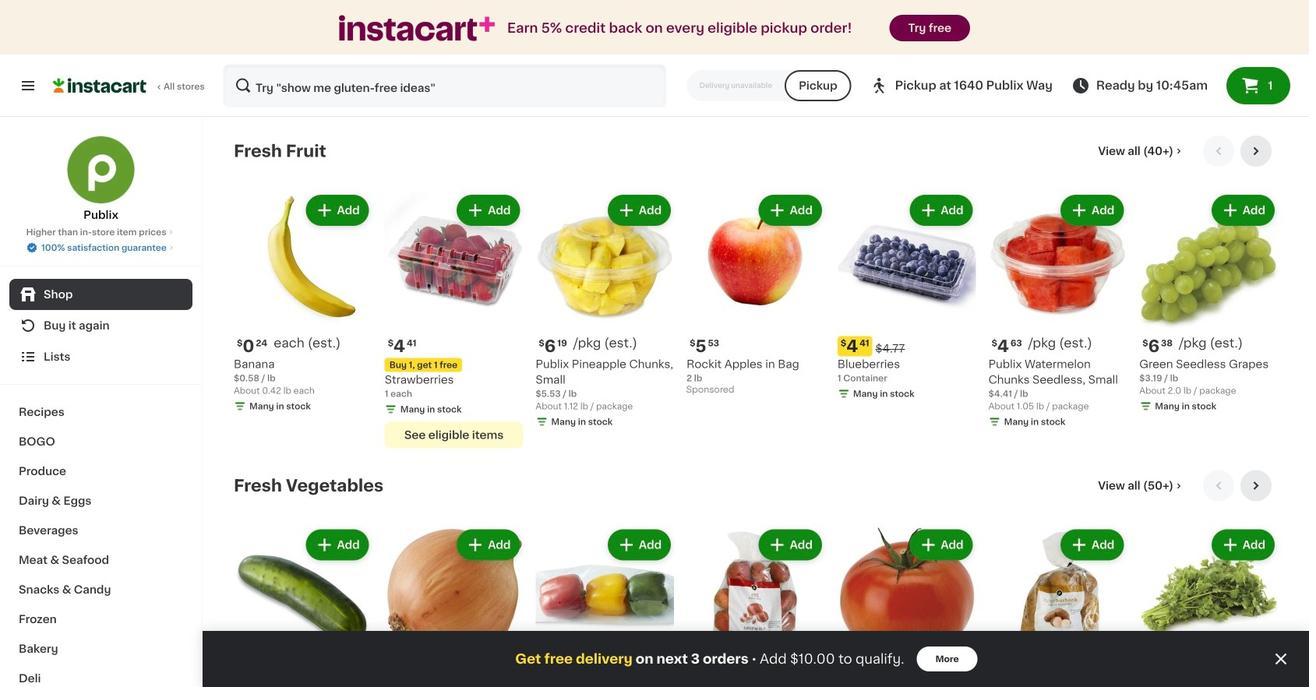 Task type: describe. For each thing, give the bounding box(es) containing it.
service type group
[[687, 70, 852, 101]]

$6.19 per package (estimated) element
[[536, 337, 674, 357]]

instacart plus icon image
[[339, 15, 495, 41]]

1 item carousel region from the top
[[234, 136, 1279, 458]]

instacart logo image
[[53, 76, 147, 95]]

publix logo image
[[67, 136, 135, 204]]

$4.63 per package (estimated) element
[[989, 337, 1128, 357]]

$6.38 per package (estimated) element
[[1140, 337, 1279, 357]]

$0.91 each (estimated) element
[[385, 672, 523, 688]]



Task type: vqa. For each thing, say whether or not it's contained in the screenshot.
DELIVERY within button
no



Task type: locate. For each thing, give the bounding box(es) containing it.
$4.41 original price: $4.77 element
[[838, 337, 977, 357]]

item carousel region
[[234, 136, 1279, 458], [234, 471, 1279, 688]]

0 vertical spatial item carousel region
[[234, 136, 1279, 458]]

$1.09 element
[[1140, 672, 1279, 688]]

1 vertical spatial item carousel region
[[234, 471, 1279, 688]]

$2.47 each (estimated) element
[[838, 672, 977, 688]]

None search field
[[223, 64, 667, 108]]

main content
[[203, 117, 1310, 688]]

$0.24 each (estimated) element
[[234, 337, 372, 357]]

product group
[[234, 192, 372, 416], [385, 192, 523, 449], [536, 192, 674, 432], [687, 192, 825, 399], [838, 192, 977, 404], [989, 192, 1128, 432], [1140, 192, 1279, 416], [234, 527, 372, 688], [385, 527, 523, 688], [536, 527, 674, 688], [687, 527, 825, 688], [838, 527, 977, 688], [989, 527, 1128, 688], [1140, 527, 1279, 688]]

$4.41 original price: $6.63 element
[[536, 672, 674, 688]]

treatment tracker modal dialog
[[203, 631, 1310, 688]]

Search field
[[225, 65, 665, 106]]

2 item carousel region from the top
[[234, 471, 1279, 688]]



